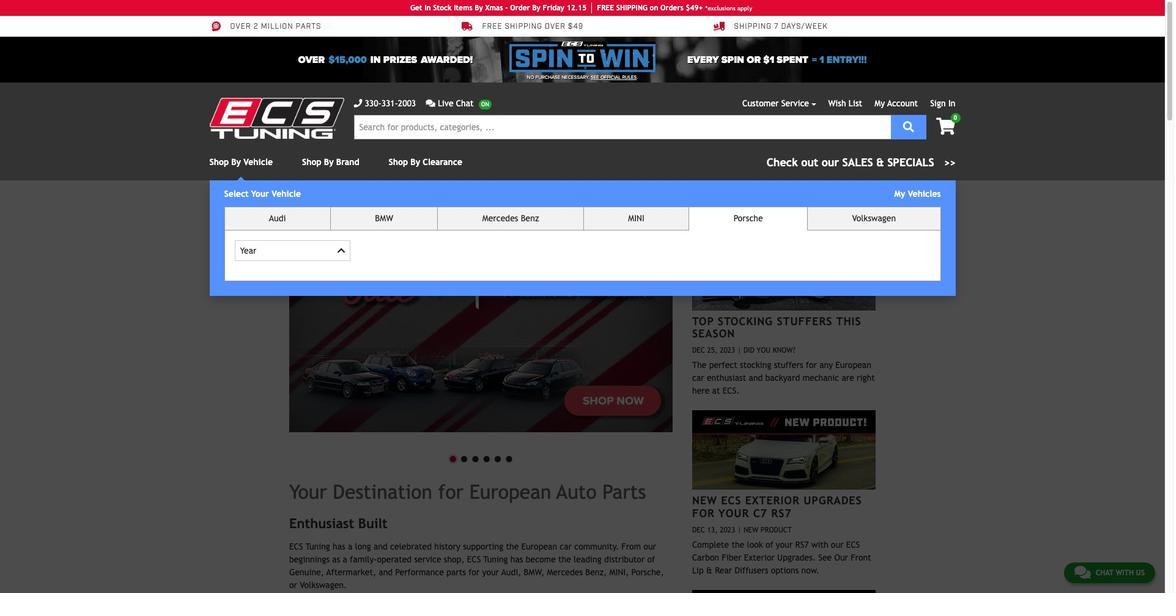 Task type: vqa. For each thing, say whether or not it's contained in the screenshot.
Lifetime Replacement
no



Task type: describe. For each thing, give the bounding box(es) containing it.
bmw
[[375, 214, 394, 223]]

us
[[1137, 569, 1146, 578]]

rear
[[715, 566, 733, 576]]

search image
[[904, 121, 915, 132]]

Search text field
[[354, 115, 891, 140]]

parts inside ecs tuning has a long and celebrated history supporting the european car community. from our beginnings as a family-operated service shop, ecs tuning has become the leading distributor of genuine, aftermarket, and performance parts for your audi, bmw, mercedes benz, mini, porsche, or volkswagen.
[[447, 568, 466, 578]]

ecs tuning 'spin to win' contest logo image
[[510, 42, 656, 72]]

price
[[230, 22, 254, 31]]

0
[[954, 114, 958, 121]]

celebrated
[[390, 542, 432, 552]]

for inside dec 25, 2023 | did you know? the perfect stocking stuffers for any european car enthusiast and backyard mechanic are right here at ecs.
[[806, 361, 818, 370]]

1 vertical spatial for
[[439, 481, 464, 503]]

1 vertical spatial tuning
[[484, 555, 508, 565]]

.
[[637, 75, 638, 80]]

any
[[820, 361, 834, 370]]

stuffers
[[775, 361, 804, 370]]

news
[[781, 210, 817, 226]]

car inside dec 25, 2023 | did you know? the perfect stocking stuffers for any european car enthusiast and backyard mechanic are right here at ecs.
[[693, 373, 705, 383]]

from
[[622, 542, 641, 552]]

porsche,
[[632, 568, 664, 578]]

331-
[[382, 99, 398, 108]]

with inside dec 13, 2023 | new product complete the look of your rs7 with our ecs carbon fiber exterior upgrades. see our front lip & rear diffusers options now.
[[812, 540, 829, 550]]

car inside ecs tuning has a long and celebrated history supporting the european car community. from our beginnings as a family-operated service shop, ecs tuning has become the leading distributor of genuine, aftermarket, and performance parts for your audi, bmw, mercedes benz, mini, porsche, or volkswagen.
[[560, 542, 572, 552]]

0 link
[[927, 113, 961, 136]]

supporting
[[463, 542, 504, 552]]

community.
[[575, 542, 619, 552]]

enthusiast built link
[[714, 21, 809, 32]]

lifetime tech support link
[[462, 21, 581, 32]]

| for season
[[738, 347, 742, 355]]

ecs down supporting
[[467, 555, 481, 565]]

330-331-2003 link
[[354, 97, 416, 110]]

volkswagen
[[853, 214, 897, 223]]

0 horizontal spatial your
[[251, 189, 269, 199]]

leading
[[574, 555, 602, 565]]

0 vertical spatial parts
[[296, 22, 322, 31]]

shopping cart image
[[937, 118, 956, 135]]

0 vertical spatial has
[[333, 542, 346, 552]]

customer service
[[743, 99, 810, 108]]

now.
[[802, 566, 820, 576]]

select your vehicle
[[224, 189, 301, 199]]

shop by clearance link
[[389, 157, 463, 167]]

customer
[[743, 99, 779, 108]]

1 vertical spatial your
[[289, 481, 327, 503]]

built
[[359, 516, 388, 532]]

in
[[371, 54, 381, 66]]

my for my account
[[875, 99, 886, 108]]

all
[[861, 215, 871, 222]]

mechanic
[[803, 373, 840, 383]]

benz,
[[586, 568, 607, 578]]

0 horizontal spatial see
[[591, 75, 600, 80]]

1 vertical spatial european
[[470, 481, 552, 503]]

no
[[527, 75, 535, 80]]

get in stock items by xmas - order by friday 12.15
[[411, 4, 587, 12]]

shipping 7 days/week
[[735, 22, 828, 31]]

free shipping over $49 link
[[462, 21, 584, 32]]

ecs up beginnings
[[289, 542, 303, 552]]

become
[[526, 555, 556, 565]]

& inside sales & specials link
[[877, 156, 885, 169]]

ecs news
[[752, 210, 817, 226]]

see inside dec 13, 2023 | new product complete the look of your rs7 with our ecs carbon fiber exterior upgrades. see our front lip & rear diffusers options now.
[[819, 553, 832, 563]]

upgrades.
[[778, 553, 816, 563]]

auto
[[557, 481, 597, 503]]

diffusers
[[735, 566, 769, 576]]

my vehicles link
[[895, 189, 941, 199]]

1 horizontal spatial the
[[559, 555, 572, 565]]

audi
[[269, 214, 286, 223]]

entry!!!
[[827, 54, 867, 66]]

built
[[787, 22, 809, 31]]

options
[[771, 566, 799, 576]]

our inside ecs tuning has a long and celebrated history supporting the european car community. from our beginnings as a family-operated service shop, ecs tuning has become the leading distributor of genuine, aftermarket, and performance parts for your audi, bmw, mercedes benz, mini, porsche, or volkswagen.
[[644, 542, 657, 552]]

7
[[775, 22, 779, 31]]

audi,
[[502, 568, 522, 578]]

benz
[[521, 214, 539, 223]]

by left xmas
[[475, 4, 483, 12]]

ping
[[632, 4, 648, 12]]

your destination for european auto parts
[[289, 481, 646, 503]]

of inside ecs tuning has a long and celebrated history supporting the european car community. from our beginnings as a family-operated service shop, ecs tuning has become the leading distributor of genuine, aftermarket, and performance parts for your audi, bmw, mercedes benz, mini, porsche, or volkswagen.
[[648, 555, 656, 565]]

volkswagen.
[[300, 581, 347, 591]]

prizes
[[384, 54, 417, 66]]

porsche
[[734, 214, 764, 223]]

shop for shop by clearance
[[389, 157, 408, 167]]

shop by clearance
[[389, 157, 463, 167]]

year
[[240, 246, 257, 256]]

xmas
[[486, 4, 503, 12]]

parts
[[603, 481, 646, 503]]

vehicle for shop by vehicle
[[244, 157, 273, 167]]

2 vertical spatial and
[[379, 568, 393, 578]]

3 • from the left
[[470, 446, 481, 471]]

dec 13, 2023 | new product complete the look of your rs7 with our ecs carbon fiber exterior upgrades. see our front lip & rear diffusers options now.
[[693, 526, 872, 576]]

shop by brand
[[302, 157, 360, 167]]

look
[[748, 540, 764, 550]]

front
[[851, 553, 872, 563]]

free
[[597, 4, 615, 12]]

sign
[[931, 99, 947, 108]]

shipping 7 days/week link
[[714, 21, 828, 32]]

mercedes benz
[[483, 214, 539, 223]]

top stocking stuffers this season link
[[693, 315, 862, 340]]

mercedes inside ecs tuning has a long and celebrated history supporting the european car community. from our beginnings as a family-operated service shop, ecs tuning has become the leading distributor of genuine, aftermarket, and performance parts for your audi, bmw, mercedes benz, mini, porsche, or volkswagen.
[[547, 568, 583, 578]]

$49
[[569, 22, 584, 31]]

apply
[[738, 5, 753, 11]]

view
[[843, 215, 859, 222]]

new ecs exterior upgrades for your c7 rs7 image
[[693, 411, 876, 490]]

2
[[254, 22, 259, 31]]

beginnings
[[289, 555, 330, 565]]

of inside dec 13, 2023 | new product complete the look of your rs7 with our ecs carbon fiber exterior upgrades. see our front lip & rear diffusers options now.
[[766, 540, 774, 550]]

did
[[744, 347, 755, 355]]

service
[[782, 99, 810, 108]]

enthusiast built
[[735, 22, 809, 31]]

over $15,000 in prizes
[[298, 54, 417, 66]]

5 • from the left
[[493, 446, 504, 471]]

shop,
[[444, 555, 465, 565]]

stock
[[433, 4, 452, 12]]

top stocking stuffers this season
[[693, 315, 862, 340]]

in for get
[[425, 4, 431, 12]]

orders
[[661, 4, 684, 12]]

complete
[[693, 540, 730, 550]]

see official rules link
[[591, 74, 637, 81]]

comments image
[[426, 99, 436, 108]]

0 vertical spatial tuning
[[306, 542, 330, 552]]

new ecs b9 rs5 3.0t valved exhaust system image
[[693, 590, 876, 594]]



Task type: locate. For each thing, give the bounding box(es) containing it.
1 horizontal spatial mercedes
[[547, 568, 583, 578]]

over for over 2 million parts
[[230, 22, 251, 31]]

0 horizontal spatial over
[[230, 22, 251, 31]]

| left the did
[[738, 347, 742, 355]]

2 • from the left
[[459, 446, 470, 471]]

2 horizontal spatial shop
[[389, 157, 408, 167]]

bmw,
[[524, 568, 545, 578]]

1 vertical spatial chat
[[1097, 569, 1114, 578]]

1 vertical spatial car
[[560, 542, 572, 552]]

new ecs exterior upgrades for your c7 rs7 link
[[693, 495, 863, 520]]

0 horizontal spatial of
[[648, 555, 656, 565]]

1 horizontal spatial car
[[693, 373, 705, 383]]

0 horizontal spatial our
[[644, 542, 657, 552]]

rules
[[623, 75, 637, 80]]

vehicle up audi
[[272, 189, 301, 199]]

and down stocking
[[749, 373, 763, 383]]

$15,000
[[329, 54, 367, 66]]

1 horizontal spatial &
[[877, 156, 885, 169]]

with left us
[[1117, 569, 1135, 578]]

the up audi,
[[506, 542, 519, 552]]

1 shop from the left
[[210, 157, 229, 167]]

over down guarantee on the top of the page
[[298, 54, 325, 66]]

purchase
[[536, 75, 561, 80]]

or left $1
[[747, 54, 761, 66]]

1 horizontal spatial tuning
[[484, 555, 508, 565]]

dec for new ecs exterior upgrades for your c7 rs7
[[693, 526, 706, 535]]

0 vertical spatial your
[[776, 540, 793, 550]]

dec inside dec 13, 2023 | new product complete the look of your rs7 with our ecs carbon fiber exterior upgrades. see our front lip & rear diffusers options now.
[[693, 526, 706, 535]]

every spin or $1 spent = 1 entry!!!
[[688, 54, 867, 66]]

2023 for for
[[720, 526, 736, 535]]

1 vertical spatial enthusiast
[[289, 516, 354, 532]]

1 horizontal spatial has
[[511, 555, 524, 565]]

parts right million
[[296, 22, 322, 31]]

2003
[[398, 99, 416, 108]]

sign in
[[931, 99, 956, 108]]

customer service button
[[743, 97, 817, 110]]

2 dec from the top
[[693, 526, 706, 535]]

new up look
[[744, 526, 759, 535]]

european down • • • • • •
[[470, 481, 552, 503]]

history
[[435, 542, 461, 552]]

2 horizontal spatial for
[[806, 361, 818, 370]]

25,
[[708, 347, 718, 355]]

tuning up beginnings
[[306, 542, 330, 552]]

1 horizontal spatial of
[[766, 540, 774, 550]]

0 horizontal spatial the
[[506, 542, 519, 552]]

1 horizontal spatial enthusiast
[[735, 22, 784, 31]]

1 horizontal spatial your
[[289, 481, 327, 503]]

1 horizontal spatial see
[[819, 553, 832, 563]]

12.15
[[567, 4, 587, 12]]

2 2023 from the top
[[720, 526, 736, 535]]

& right lip
[[707, 566, 713, 576]]

your
[[251, 189, 269, 199], [289, 481, 327, 503], [719, 507, 750, 520]]

see left official
[[591, 75, 600, 80]]

enthusiast for enthusiast built
[[289, 516, 354, 532]]

price match guarantee
[[230, 22, 333, 31]]

2 vertical spatial european
[[522, 542, 558, 552]]

new inside dec 13, 2023 | new product complete the look of your rs7 with our ecs carbon fiber exterior upgrades. see our front lip & rear diffusers options now.
[[744, 526, 759, 535]]

spin
[[722, 54, 745, 66]]

for inside ecs tuning has a long and celebrated history supporting the european car community. from our beginnings as a family-operated service shop, ecs tuning has become the leading distributor of genuine, aftermarket, and performance parts for your audi, bmw, mercedes benz, mini, porsche, or volkswagen.
[[469, 568, 480, 578]]

0 vertical spatial with
[[812, 540, 829, 550]]

shop by brand link
[[302, 157, 360, 167]]

ecs inside 'new ecs exterior upgrades for your c7 rs7'
[[722, 495, 742, 507]]

european inside dec 25, 2023 | did you know? the perfect stocking stuffers for any european car enthusiast and backyard mechanic are right here at ecs.
[[836, 361, 872, 370]]

ecs inside dec 13, 2023 | new product complete the look of your rs7 with our ecs carbon fiber exterior upgrades. see our front lip & rear diffusers options now.
[[847, 540, 861, 550]]

1 vertical spatial |
[[738, 526, 742, 535]]

upgrades
[[804, 495, 863, 507]]

0 horizontal spatial rs7
[[772, 507, 792, 520]]

0 vertical spatial mercedes
[[483, 214, 519, 223]]

1 horizontal spatial parts
[[447, 568, 466, 578]]

0 horizontal spatial &
[[707, 566, 713, 576]]

sales & specials
[[843, 156, 935, 169]]

exterior up the product
[[746, 495, 800, 507]]

for left any at the right of page
[[806, 361, 818, 370]]

chat left us
[[1097, 569, 1114, 578]]

items
[[454, 4, 473, 12]]

order
[[511, 4, 530, 12]]

car
[[693, 373, 705, 383], [560, 542, 572, 552]]

exterior inside dec 13, 2023 | new product complete the look of your rs7 with our ecs carbon fiber exterior upgrades. see our front lip & rear diffusers options now.
[[745, 553, 775, 563]]

mini,
[[610, 568, 629, 578]]

0 vertical spatial exterior
[[746, 495, 800, 507]]

shop up select
[[210, 157, 229, 167]]

0 horizontal spatial or
[[289, 581, 297, 591]]

ecs up front
[[847, 540, 861, 550]]

tab list containing audi
[[224, 207, 942, 282]]

=
[[813, 54, 818, 66]]

your left c7
[[719, 507, 750, 520]]

of up porsche,
[[648, 555, 656, 565]]

by for shop by clearance
[[411, 157, 421, 167]]

in right the "sign" on the top right
[[949, 99, 956, 108]]

your up enthusiast built
[[289, 481, 327, 503]]

1 horizontal spatial rs7
[[796, 540, 810, 550]]

by for shop by vehicle
[[231, 157, 241, 167]]

get
[[411, 4, 423, 12]]

over 2 million parts
[[230, 22, 322, 31]]

1 horizontal spatial over
[[298, 54, 325, 66]]

2023 right 13, at right
[[720, 526, 736, 535]]

exterior inside 'new ecs exterior upgrades for your c7 rs7'
[[746, 495, 800, 507]]

product
[[761, 526, 792, 535]]

family-
[[350, 555, 377, 565]]

dec left 13, at right
[[693, 526, 706, 535]]

your
[[776, 540, 793, 550], [483, 568, 499, 578]]

chat right live
[[456, 99, 474, 108]]

0 horizontal spatial car
[[560, 542, 572, 552]]

exterior down look
[[745, 553, 775, 563]]

a left long
[[348, 542, 353, 552]]

1 vertical spatial parts
[[447, 568, 466, 578]]

over left the '2'
[[230, 22, 251, 31]]

long
[[355, 542, 371, 552]]

$1
[[764, 54, 775, 66]]

in for sign
[[949, 99, 956, 108]]

0 vertical spatial 2023
[[720, 347, 736, 355]]

0 vertical spatial of
[[766, 540, 774, 550]]

your right select
[[251, 189, 269, 199]]

over inside over 2 million parts link
[[230, 22, 251, 31]]

top
[[693, 315, 715, 328]]

0 horizontal spatial in
[[425, 4, 431, 12]]

guarantee
[[286, 22, 333, 31]]

in right get
[[425, 4, 431, 12]]

over for over $15,000 in prizes
[[298, 54, 325, 66]]

chat inside 'link'
[[456, 99, 474, 108]]

your down the product
[[776, 540, 793, 550]]

| inside dec 25, 2023 | did you know? the perfect stocking stuffers for any european car enthusiast and backyard mechanic are right here at ecs.
[[738, 347, 742, 355]]

enthusiast built
[[289, 516, 388, 532]]

ship
[[617, 4, 632, 12]]

see left our
[[819, 553, 832, 563]]

1 | from the top
[[738, 347, 742, 355]]

0 horizontal spatial my
[[875, 99, 886, 108]]

dec for top stocking stuffers this season
[[693, 347, 706, 355]]

shop left "clearance"
[[389, 157, 408, 167]]

shop left brand
[[302, 157, 322, 167]]

rs7 up the product
[[772, 507, 792, 520]]

has
[[333, 542, 346, 552], [511, 555, 524, 565]]

rs7 up upgrades.
[[796, 540, 810, 550]]

here
[[693, 386, 710, 396]]

european inside ecs tuning has a long and celebrated history supporting the european car community. from our beginnings as a family-operated service shop, ecs tuning has become the leading distributor of genuine, aftermarket, and performance parts for your audi, bmw, mercedes benz, mini, porsche, or volkswagen.
[[522, 542, 558, 552]]

0 horizontal spatial new
[[693, 495, 718, 507]]

vehicle for select your vehicle
[[272, 189, 301, 199]]

shop for shop by brand
[[302, 157, 322, 167]]

2 | from the top
[[738, 526, 742, 535]]

0 vertical spatial my
[[875, 99, 886, 108]]

rs7 inside dec 13, 2023 | new product complete the look of your rs7 with our ecs carbon fiber exterior upgrades. see our front lip & rear diffusers options now.
[[796, 540, 810, 550]]

1 vertical spatial rs7
[[796, 540, 810, 550]]

dec left 25,
[[693, 347, 706, 355]]

my for my vehicles
[[895, 189, 906, 199]]

or
[[747, 54, 761, 66], [289, 581, 297, 591]]

1 horizontal spatial or
[[747, 54, 761, 66]]

our right from
[[644, 542, 657, 552]]

with up upgrades.
[[812, 540, 829, 550]]

new up 13, at right
[[693, 495, 718, 507]]

shop for shop by vehicle
[[210, 157, 229, 167]]

0 vertical spatial car
[[693, 373, 705, 383]]

2023 for season
[[720, 347, 736, 355]]

top stocking stuffers this season image
[[693, 231, 876, 311]]

has up as
[[333, 542, 346, 552]]

1 vertical spatial your
[[483, 568, 499, 578]]

lip
[[693, 566, 704, 576]]

genuine,
[[289, 568, 324, 578]]

for
[[806, 361, 818, 370], [439, 481, 464, 503], [469, 568, 480, 578]]

2 horizontal spatial your
[[719, 507, 750, 520]]

and inside dec 25, 2023 | did you know? the perfect stocking stuffers for any european car enthusiast and backyard mechanic are right here at ecs.
[[749, 373, 763, 383]]

tuning
[[306, 542, 330, 552], [484, 555, 508, 565]]

| inside dec 13, 2023 | new product complete the look of your rs7 with our ecs carbon fiber exterior upgrades. see our front lip & rear diffusers options now.
[[738, 526, 742, 535]]

european up are
[[836, 361, 872, 370]]

| right 13, at right
[[738, 526, 742, 535]]

generic - ecs holiday sale image
[[289, 210, 673, 433]]

has up audi,
[[511, 555, 524, 565]]

price match guarantee link
[[210, 21, 333, 32]]

my left account
[[875, 99, 886, 108]]

0 vertical spatial for
[[806, 361, 818, 370]]

0 vertical spatial chat
[[456, 99, 474, 108]]

the left leading
[[559, 555, 572, 565]]

by
[[475, 4, 483, 12], [533, 4, 541, 12], [231, 157, 241, 167], [324, 157, 334, 167], [411, 157, 421, 167]]

for down supporting
[[469, 568, 480, 578]]

car down the
[[693, 373, 705, 383]]

3 shop from the left
[[389, 157, 408, 167]]

1 horizontal spatial in
[[949, 99, 956, 108]]

0 vertical spatial or
[[747, 54, 761, 66]]

1 horizontal spatial new
[[744, 526, 759, 535]]

1 vertical spatial in
[[949, 99, 956, 108]]

2023 inside dec 25, 2023 | did you know? the perfect stocking stuffers for any european car enthusiast and backyard mechanic are right here at ecs.
[[720, 347, 736, 355]]

vehicle up select your vehicle on the left of the page
[[244, 157, 273, 167]]

our inside dec 13, 2023 | new product complete the look of your rs7 with our ecs carbon fiber exterior upgrades. see our front lip & rear diffusers options now.
[[832, 540, 844, 550]]

0 vertical spatial see
[[591, 75, 600, 80]]

the inside dec 13, 2023 | new product complete the look of your rs7 with our ecs carbon fiber exterior upgrades. see our front lip & rear diffusers options now.
[[732, 540, 745, 550]]

your inside dec 13, 2023 | new product complete the look of your rs7 with our ecs carbon fiber exterior upgrades. see our front lip & rear diffusers options now.
[[776, 540, 793, 550]]

vehicles
[[909, 189, 941, 199]]

our up our
[[832, 540, 844, 550]]

2 vertical spatial your
[[719, 507, 750, 520]]

0 horizontal spatial parts
[[296, 22, 322, 31]]

0 horizontal spatial shop
[[210, 157, 229, 167]]

chat inside "link"
[[1097, 569, 1114, 578]]

new inside 'new ecs exterior upgrades for your c7 rs7'
[[693, 495, 718, 507]]

of right look
[[766, 540, 774, 550]]

a right as
[[343, 555, 348, 565]]

ecs tuning image
[[210, 98, 344, 139]]

wish
[[829, 99, 847, 108]]

6 • from the left
[[504, 446, 515, 471]]

free shipping over $49
[[483, 22, 584, 31]]

2 vertical spatial for
[[469, 568, 480, 578]]

mini
[[629, 214, 645, 223]]

by left brand
[[324, 157, 334, 167]]

tech
[[521, 22, 541, 31]]

mercedes left benz on the top left of page
[[483, 214, 519, 223]]

by left "clearance"
[[411, 157, 421, 167]]

0 vertical spatial &
[[877, 156, 885, 169]]

wish list
[[829, 99, 863, 108]]

carbon
[[693, 553, 720, 563]]

1 horizontal spatial with
[[1117, 569, 1135, 578]]

mercedes
[[483, 214, 519, 223], [547, 568, 583, 578]]

1 vertical spatial &
[[707, 566, 713, 576]]

1 vertical spatial my
[[895, 189, 906, 199]]

shop by vehicle link
[[210, 157, 273, 167]]

& right sales
[[877, 156, 885, 169]]

0 vertical spatial a
[[348, 542, 353, 552]]

new
[[693, 495, 718, 507], [744, 526, 759, 535]]

stocking
[[718, 315, 774, 328]]

0 vertical spatial |
[[738, 347, 742, 355]]

european up become
[[522, 542, 558, 552]]

| for for
[[738, 526, 742, 535]]

0 vertical spatial vehicle
[[244, 157, 273, 167]]

2023 inside dec 13, 2023 | new product complete the look of your rs7 with our ecs carbon fiber exterior upgrades. see our front lip & rear diffusers options now.
[[720, 526, 736, 535]]

new ecs exterior upgrades for your c7 rs7
[[693, 495, 863, 520]]

4 • from the left
[[481, 446, 493, 471]]

phone image
[[354, 99, 363, 108]]

1 horizontal spatial my
[[895, 189, 906, 199]]

shipping
[[505, 22, 543, 31]]

1 vertical spatial mercedes
[[547, 568, 583, 578]]

1 vertical spatial or
[[289, 581, 297, 591]]

no purchase necessary. see official rules .
[[527, 75, 638, 80]]

performance
[[396, 568, 444, 578]]

2 horizontal spatial the
[[732, 540, 745, 550]]

in
[[425, 4, 431, 12], [949, 99, 956, 108]]

ecs left "news"
[[752, 210, 777, 226]]

support
[[544, 22, 581, 31]]

shop by vehicle
[[210, 157, 273, 167]]

0 vertical spatial european
[[836, 361, 872, 370]]

1 vertical spatial see
[[819, 553, 832, 563]]

2023 right 25,
[[720, 347, 736, 355]]

0 horizontal spatial your
[[483, 568, 499, 578]]

or down genuine,
[[289, 581, 297, 591]]

1 • from the left
[[448, 446, 459, 471]]

1 dec from the top
[[693, 347, 706, 355]]

your inside ecs tuning has a long and celebrated history supporting the european car community. from our beginnings as a family-operated service shop, ecs tuning has become the leading distributor of genuine, aftermarket, and performance parts for your audi, bmw, mercedes benz, mini, porsche, or volkswagen.
[[483, 568, 499, 578]]

free
[[483, 22, 503, 31]]

1 vertical spatial exterior
[[745, 553, 775, 563]]

and down operated
[[379, 568, 393, 578]]

1 horizontal spatial for
[[469, 568, 480, 578]]

with inside "link"
[[1117, 569, 1135, 578]]

1 vertical spatial dec
[[693, 526, 706, 535]]

distributor
[[605, 555, 645, 565]]

match
[[256, 22, 283, 31]]

1 vertical spatial has
[[511, 555, 524, 565]]

enthusiast for enthusiast built
[[735, 22, 784, 31]]

specials
[[888, 156, 935, 169]]

your left audi,
[[483, 568, 499, 578]]

for down • • • • • •
[[439, 481, 464, 503]]

0 vertical spatial in
[[425, 4, 431, 12]]

0 vertical spatial over
[[230, 22, 251, 31]]

every
[[688, 54, 719, 66]]

0 horizontal spatial a
[[343, 555, 348, 565]]

0 horizontal spatial with
[[812, 540, 829, 550]]

by for shop by brand
[[324, 157, 334, 167]]

& inside dec 13, 2023 | new product complete the look of your rs7 with our ecs carbon fiber exterior upgrades. see our front lip & rear diffusers options now.
[[707, 566, 713, 576]]

1 vertical spatial new
[[744, 526, 759, 535]]

1 vertical spatial and
[[374, 542, 388, 552]]

car left community.
[[560, 542, 572, 552]]

13,
[[708, 526, 718, 535]]

the up fiber
[[732, 540, 745, 550]]

and right long
[[374, 542, 388, 552]]

your inside 'new ecs exterior upgrades for your c7 rs7'
[[719, 507, 750, 520]]

ecs right for
[[722, 495, 742, 507]]

tab list
[[224, 207, 942, 282]]

2 shop from the left
[[302, 157, 322, 167]]

parts down the shop,
[[447, 568, 466, 578]]

0 vertical spatial rs7
[[772, 507, 792, 520]]

1 horizontal spatial our
[[832, 540, 844, 550]]

dec inside dec 25, 2023 | did you know? the perfect stocking stuffers for any european car enthusiast and backyard mechanic are right here at ecs.
[[693, 347, 706, 355]]

1 horizontal spatial shop
[[302, 157, 322, 167]]

shipping
[[735, 22, 772, 31]]

0 horizontal spatial tuning
[[306, 542, 330, 552]]

1 vertical spatial of
[[648, 555, 656, 565]]

rs7 inside 'new ecs exterior upgrades for your c7 rs7'
[[772, 507, 792, 520]]

mercedes down leading
[[547, 568, 583, 578]]

shop
[[210, 157, 229, 167], [302, 157, 322, 167], [389, 157, 408, 167]]

by up select
[[231, 157, 241, 167]]

1 horizontal spatial chat
[[1097, 569, 1114, 578]]

1 vertical spatial with
[[1117, 569, 1135, 578]]

live chat
[[438, 99, 474, 108]]

my account link
[[875, 99, 919, 108]]

a
[[348, 542, 353, 552], [343, 555, 348, 565]]

1 vertical spatial 2023
[[720, 526, 736, 535]]

or inside ecs tuning has a long and celebrated history supporting the european car community. from our beginnings as a family-operated service shop, ecs tuning has become the leading distributor of genuine, aftermarket, and performance parts for your audi, bmw, mercedes benz, mini, porsche, or volkswagen.
[[289, 581, 297, 591]]

sign in link
[[931, 99, 956, 108]]

0 vertical spatial your
[[251, 189, 269, 199]]

enthusiast
[[707, 373, 747, 383]]

0 horizontal spatial mercedes
[[483, 214, 519, 223]]

tuning down supporting
[[484, 555, 508, 565]]

1 horizontal spatial your
[[776, 540, 793, 550]]

by right order
[[533, 4, 541, 12]]

1 2023 from the top
[[720, 347, 736, 355]]

my left vehicles
[[895, 189, 906, 199]]

0 vertical spatial enthusiast
[[735, 22, 784, 31]]

stuffers
[[777, 315, 833, 328]]



